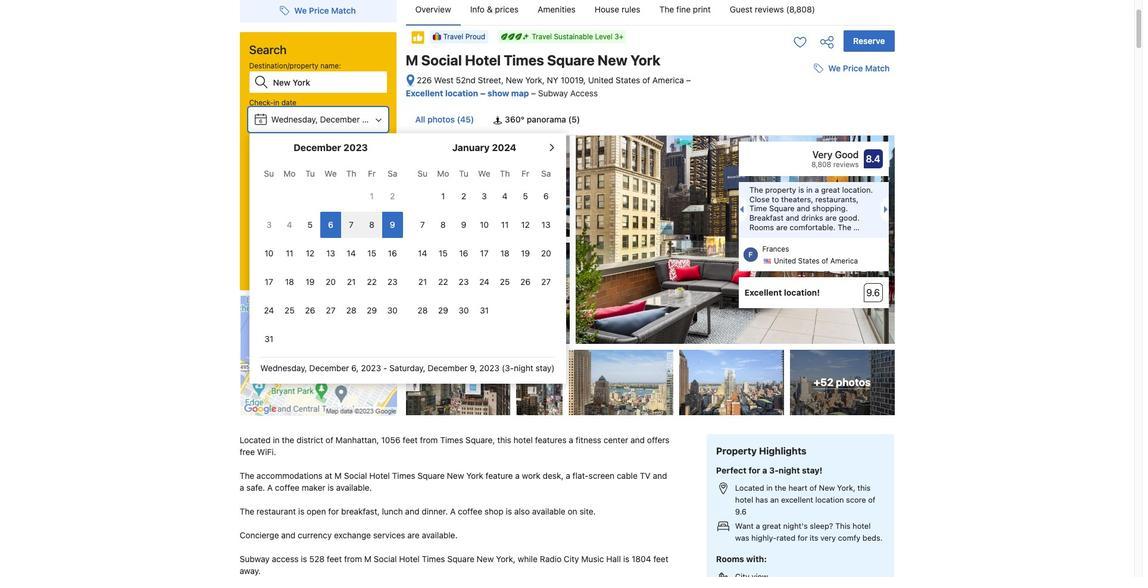 Task type: describe. For each thing, give the bounding box(es) containing it.
31 for '31 december 2023' option
[[264, 334, 273, 344]]

square up 10019,
[[547, 52, 595, 68]]

was
[[735, 533, 749, 543]]

2023 for wednesday, december 6, 2023
[[372, 114, 392, 124]]

0 vertical spatial a
[[267, 483, 273, 493]]

4 January 2024 checkbox
[[495, 183, 515, 210]]

20 for 20 january 2024 option
[[541, 248, 551, 258]]

7 December 2023 checkbox
[[341, 212, 362, 238]]

2 horizontal spatial –
[[686, 75, 691, 85]]

we price match inside the "search" section
[[294, 5, 356, 15]]

desk,
[[543, 471, 563, 481]]

1 horizontal spatial a
[[450, 507, 456, 517]]

17 December 2023 checkbox
[[259, 269, 279, 295]]

360° panorama (5)
[[503, 114, 580, 124]]

a left "fitness"
[[569, 435, 573, 445]]

saturday, december 9, 2023
[[271, 150, 381, 160]]

info & prices
[[470, 4, 519, 14]]

sleep?
[[810, 521, 833, 531]]

york inside "located in the district of manhattan, 1056 feet from times square, this hotel features a fitness center and offers free wifi. the accommodations at m social hotel times square new york feature a work desk, a flat-screen cable tv and a safe. a coffee maker is available. the restaurant is open for breakfast, lunch and dinner. a coffee shop is also available on site. concierge and currency exchange services are available. subway access is 528 feet from m social hotel times square new york, while radio city music hall is 1804 feet away."
[[466, 471, 483, 481]]

property
[[765, 185, 796, 195]]

21 January 2024 checkbox
[[412, 269, 433, 295]]

work inside "located in the district of manhattan, 1056 feet from times square, this hotel features a fitness center and offers free wifi. the accommodations at m social hotel times square new york feature a work desk, a flat-screen cable tv and a safe. a coffee maker is available. the restaurant is open for breakfast, lunch and dinner. a coffee shop is also available on site. concierge and currency exchange services are available. subway access is 528 feet from m social hotel times square new york, while radio city music hall is 1804 feet away."
[[522, 471, 540, 481]]

0 horizontal spatial m
[[334, 471, 342, 481]]

8 January 2024 checkbox
[[433, 212, 453, 238]]

ny
[[547, 75, 558, 85]]

excellent
[[781, 495, 813, 505]]

31 January 2024 checkbox
[[474, 298, 495, 324]]

2 horizontal spatial are
[[825, 213, 837, 223]]

price for we price match dropdown button in the the "search" section
[[309, 5, 329, 15]]

360°
[[505, 114, 525, 124]]

check- for out
[[249, 134, 273, 143]]

6 for 6 checkbox
[[328, 220, 333, 230]]

travel for travel proud
[[443, 32, 463, 41]]

times left square,
[[440, 435, 463, 445]]

travel for travel sustainable level 3+
[[532, 32, 552, 41]]

guest
[[730, 4, 752, 14]]

21 December 2023 checkbox
[[341, 269, 362, 295]]

25 January 2024 checkbox
[[495, 269, 515, 295]]

2023 down wednesday, december 6, 2023
[[343, 142, 368, 153]]

square up the dinner.
[[418, 471, 445, 481]]

1 horizontal spatial are
[[776, 222, 787, 232]]

a left flat-
[[566, 471, 570, 481]]

2 horizontal spatial feet
[[653, 554, 668, 564]]

24 for 24 checkbox
[[479, 277, 489, 287]]

in inside the property is in a great location. close to theaters, restaurants, time square and shopping. breakfast and drinks are good. rooms are comfortable. the …
[[806, 185, 813, 195]]

26 for 26 checkbox at left
[[520, 277, 531, 287]]

and down theaters,
[[786, 213, 799, 223]]

2 horizontal spatial social
[[421, 52, 462, 68]]

6 January 2024 checkbox
[[536, 183, 556, 210]]

23 for 23 'checkbox'
[[387, 277, 397, 287]]

1 vertical spatial match
[[865, 63, 890, 73]]

16 for 16 checkbox
[[459, 248, 468, 258]]

fine
[[676, 4, 691, 14]]

1 vertical spatial states
[[798, 257, 820, 266]]

grid for december
[[259, 162, 403, 352]]

amenities
[[538, 4, 576, 14]]

10 for 10 january 2024 option
[[480, 220, 489, 230]]

27 December 2023 checkbox
[[320, 298, 341, 324]]

radio
[[540, 554, 561, 564]]

& inside the "search" section
[[306, 215, 311, 224]]

0 vertical spatial hotel
[[465, 52, 501, 68]]

want a great night's sleep? this hotel was highly-rated for its very comfy beds.
[[735, 521, 883, 543]]

(5)
[[568, 114, 580, 124]]

guest reviews (8,808)
[[730, 4, 815, 14]]

0 horizontal spatial search
[[249, 43, 287, 57]]

flat-
[[572, 471, 589, 481]]

all photos (45)
[[415, 114, 474, 124]]

0 horizontal spatial feet
[[327, 554, 342, 564]]

available
[[532, 507, 565, 517]]

0 vertical spatial from
[[420, 435, 438, 445]]

sa for 2024
[[541, 168, 551, 179]]

for inside "located in the district of manhattan, 1056 feet from times square, this hotel features a fitness center and offers free wifi. the accommodations at m social hotel times square new york feature a work desk, a flat-screen cable tv and a safe. a coffee maker is available. the restaurant is open for breakfast, lunch and dinner. a coffee shop is also available on site. concierge and currency exchange services are available. subway access is 528 feet from m social hotel times square new york, while radio city music hall is 1804 feet away."
[[328, 507, 339, 517]]

21 for 21 option
[[347, 277, 356, 287]]

25 December 2023 checkbox
[[279, 298, 300, 324]]

20 for "20" option
[[326, 277, 336, 287]]

fitness
[[576, 435, 601, 445]]

19 for 19 december 2023 option
[[306, 277, 315, 287]]

a inside want a great night's sleep? this hotel was highly-rated for its very comfy beds.
[[756, 521, 760, 531]]

located for located in the district of manhattan, 1056 feet from times square, this hotel features a fitness center and offers free wifi. the accommodations at m social hotel times square new york feature a work desk, a flat-screen cable tv and a safe. a coffee maker is available. the restaurant is open for breakfast, lunch and dinner. a coffee shop is also available on site. concierge and currency exchange services are available. subway access is 528 feet from m social hotel times square new york, while radio city music hall is 1804 feet away.
[[240, 435, 271, 445]]

1 horizontal spatial –
[[531, 88, 536, 98]]

9 for 9 option
[[461, 220, 466, 230]]

is down at
[[328, 483, 334, 493]]

0 horizontal spatial 6
[[259, 118, 263, 124]]

27 for the '27' option
[[541, 277, 551, 287]]

2023 left (3-
[[479, 363, 499, 373]]

10 for 10 option
[[264, 248, 273, 258]]

very
[[820, 533, 836, 543]]

the left … at the top right of the page
[[838, 222, 851, 232]]

match inside the "search" section
[[331, 5, 356, 15]]

good
[[835, 149, 859, 160]]

0 horizontal spatial coffee
[[275, 483, 299, 493]]

7 cell
[[341, 210, 362, 238]]

currency
[[298, 531, 332, 541]]

27 January 2024 checkbox
[[536, 269, 556, 295]]

out
[[273, 134, 284, 143]]

27 for 27 december 2023 option
[[326, 305, 335, 316]]

25 for 25 december 2023 checkbox
[[285, 305, 295, 316]]

times up lunch
[[392, 471, 415, 481]]

is left also
[[506, 507, 512, 517]]

31 December 2023 checkbox
[[259, 326, 279, 352]]

tv
[[640, 471, 651, 481]]

square down the dinner.
[[447, 554, 474, 564]]

1056
[[381, 435, 400, 445]]

and left 'offers'
[[630, 435, 645, 445]]

19 January 2024 checkbox
[[515, 241, 536, 267]]

1 horizontal spatial we price match
[[828, 63, 890, 73]]

reserve button
[[844, 30, 894, 52]]

of inside "located in the district of manhattan, 1056 feet from times square, this hotel features a fitness center and offers free wifi. the accommodations at m social hotel times square new york feature a work desk, a flat-screen cable tv and a safe. a coffee maker is available. the restaurant is open for breakfast, lunch and dinner. a coffee shop is also available on site. concierge and currency exchange services are available. subway access is 528 feet from m social hotel times square new york, while radio city music hall is 1804 feet away."
[[326, 435, 333, 445]]

good.
[[839, 213, 859, 223]]

states inside "226 west 52nd street, new york, ny 10019, united states of america – excellent location – show map – subway access"
[[616, 75, 640, 85]]

0 horizontal spatial –
[[480, 88, 485, 98]]

great inside want a great night's sleep? this hotel was highly-rated for its very comfy beds.
[[762, 521, 781, 531]]

and right lunch
[[405, 507, 419, 517]]

13 December 2023 checkbox
[[320, 241, 341, 267]]

december for wednesday, december 6, 2023
[[320, 114, 360, 124]]

0 vertical spatial night
[[257, 170, 274, 179]]

sustainable
[[554, 32, 593, 41]]

january
[[452, 142, 490, 153]]

rated
[[777, 533, 795, 543]]

manhattan,
[[336, 435, 379, 445]]

stay!
[[802, 465, 822, 476]]

print
[[693, 4, 711, 14]]

17 for 17 january 2024 option
[[480, 248, 488, 258]]

scored 9.6 element
[[864, 283, 883, 302]]

scored 8.4 element
[[864, 149, 883, 169]]

entire homes & apartments
[[260, 215, 351, 224]]

+52 photos
[[814, 376, 871, 389]]

guest reviews (8,808) link
[[720, 0, 825, 25]]

previous image
[[736, 206, 743, 213]]

hotel inside located in the heart of new york, this hotel has an excellent location score of 9.6
[[735, 495, 753, 505]]

west
[[434, 75, 453, 85]]

new down 3+
[[598, 52, 627, 68]]

the up time
[[749, 185, 763, 195]]

1 vertical spatial 3-
[[769, 465, 779, 476]]

2023 for saturday, december 9, 2023
[[361, 150, 381, 160]]

december 2023
[[294, 142, 368, 153]]

concierge
[[240, 531, 279, 541]]

the fine print
[[659, 4, 711, 14]]

america inside "226 west 52nd street, new york, ny 10019, united states of america – excellent location – show map – subway access"
[[652, 75, 684, 85]]

january 2024
[[452, 142, 516, 153]]

subway inside "226 west 52nd street, new york, ny 10019, united states of america – excellent location – show map – subway access"
[[538, 88, 568, 98]]

for down the property highlights
[[748, 465, 760, 476]]

1 horizontal spatial feet
[[403, 435, 418, 445]]

1 vertical spatial we price match button
[[809, 58, 894, 79]]

a right feature
[[515, 471, 520, 481]]

apartments
[[313, 215, 351, 224]]

is right the hall
[[623, 554, 629, 564]]

to
[[772, 195, 779, 204]]

rooms inside the property is in a great location. close to theaters, restaurants, time square and shopping. breakfast and drinks are good. rooms are comfortable. the …
[[749, 222, 774, 232]]

is left open
[[298, 507, 304, 517]]

access
[[570, 88, 598, 98]]

0 vertical spatial 9.6
[[866, 288, 880, 298]]

14 for "14" checkbox on the top of the page
[[347, 248, 356, 258]]

1804
[[632, 554, 651, 564]]

11 January 2024 checkbox
[[495, 212, 515, 238]]

26 December 2023 checkbox
[[300, 298, 320, 324]]

map inside the "search" section
[[328, 361, 345, 372]]

restaurants,
[[815, 195, 858, 204]]

4 December 2023 checkbox
[[279, 212, 300, 238]]

12 December 2023 checkbox
[[300, 241, 320, 267]]

time
[[749, 204, 767, 213]]

perfect
[[716, 465, 746, 476]]

wednesday, for wednesday, december 6, 2023 - saturday, december 9, 2023 (3-night stay)
[[260, 363, 307, 373]]

close
[[749, 195, 770, 204]]

info
[[470, 4, 485, 14]]

wifi.
[[257, 447, 276, 457]]

the up safe.
[[240, 471, 254, 481]]

23 January 2024 checkbox
[[453, 269, 474, 295]]

subway inside "located in the district of manhattan, 1056 feet from times square, this hotel features a fitness center and offers free wifi. the accommodations at m social hotel times square new york feature a work desk, a flat-screen cable tv and a safe. a coffee maker is available. the restaurant is open for breakfast, lunch and dinner. a coffee shop is also available on site. concierge and currency exchange services are available. subway access is 528 feet from m social hotel times square new york, while radio city music hall is 1804 feet away."
[[240, 554, 270, 564]]

search inside button
[[303, 257, 333, 267]]

11 December 2023 checkbox
[[279, 241, 300, 267]]

1 horizontal spatial night
[[514, 363, 533, 373]]

and up access
[[281, 531, 296, 541]]

house
[[595, 4, 619, 14]]

saturday, december 9, 2023 button
[[249, 144, 387, 167]]

& inside "link"
[[487, 4, 493, 14]]

square inside the property is in a great location. close to theaters, restaurants, time square and shopping. breakfast and drinks are good. rooms are comfortable. the …
[[769, 204, 795, 213]]

away.
[[240, 566, 261, 576]]

open
[[307, 507, 326, 517]]

22 December 2023 checkbox
[[362, 269, 382, 295]]

location!
[[784, 288, 820, 298]]

19 for 19 january 2024 checkbox
[[521, 248, 530, 258]]

location inside located in the heart of new york, this hotel has an excellent location score of 9.6
[[815, 495, 844, 505]]

entire
[[260, 215, 279, 224]]

6 December 2023 checkbox
[[320, 212, 341, 238]]

located in the district of manhattan, 1056 feet from times square, this hotel features a fitness center and offers free wifi. the accommodations at m social hotel times square new york feature a work desk, a flat-screen cable tv and a safe. a coffee maker is available. the restaurant is open for breakfast, lunch and dinner. a coffee shop is also available on site. concierge and currency exchange services are available. subway access is 528 feet from m social hotel times square new york, while radio city music hall is 1804 feet away.
[[240, 435, 672, 576]]

6 for "6 january 2024" option
[[543, 191, 549, 201]]

1 vertical spatial rooms
[[716, 554, 744, 564]]

show on map
[[292, 361, 345, 372]]

9 cell
[[382, 210, 403, 238]]

1 horizontal spatial available.
[[422, 531, 457, 541]]

16 December 2023 checkbox
[[382, 241, 403, 267]]

this inside located in the heart of new york, this hotel has an excellent location score of 9.6
[[857, 483, 871, 493]]

2 horizontal spatial m
[[406, 52, 418, 68]]

6, for wednesday, december 6, 2023 - saturday, december 9, 2023 (3-night stay)
[[351, 363, 359, 373]]

photos for +52
[[836, 376, 871, 389]]

3 January 2024 checkbox
[[474, 183, 495, 210]]

drinks
[[801, 213, 823, 223]]

1 horizontal spatial excellent
[[744, 288, 782, 298]]

31 for "31" checkbox
[[480, 305, 489, 316]]

20 January 2024 checkbox
[[536, 241, 556, 267]]

house rules
[[595, 4, 640, 14]]

grid for january
[[412, 162, 556, 324]]

5 January 2024 checkbox
[[515, 183, 536, 210]]

1 vertical spatial social
[[344, 471, 367, 481]]

8.4
[[866, 154, 880, 164]]

23 for 23 option
[[459, 277, 469, 287]]

york, inside located in the heart of new york, this hotel has an excellent location score of 9.6
[[837, 483, 855, 493]]

10 December 2023 checkbox
[[259, 241, 279, 267]]

2 vertical spatial m
[[364, 554, 371, 564]]

reviews inside very good 8,808 reviews
[[833, 160, 859, 169]]

2 vertical spatial night
[[779, 465, 800, 476]]

5 for 5 january 2024 checkbox
[[523, 191, 528, 201]]

stay
[[276, 170, 290, 179]]

1 December 2023 checkbox
[[362, 183, 382, 210]]

wednesday, for wednesday, december 6, 2023
[[271, 114, 318, 124]]

tu for december 2023
[[305, 168, 315, 179]]

this inside "located in the district of manhattan, 1056 feet from times square, this hotel features a fitness center and offers free wifi. the accommodations at m social hotel times square new york feature a work desk, a flat-screen cable tv and a safe. a coffee maker is available. the restaurant is open for breakfast, lunch and dinner. a coffee shop is also available on site. concierge and currency exchange services are available. subway access is 528 feet from m social hotel times square new york, while radio city music hall is 1804 feet away."
[[497, 435, 511, 445]]

1 vertical spatial united
[[774, 257, 796, 266]]

52nd
[[456, 75, 476, 85]]

1 horizontal spatial saturday,
[[389, 363, 425, 373]]

also
[[514, 507, 530, 517]]

cable
[[617, 471, 638, 481]]

su for december
[[264, 168, 274, 179]]

dinner.
[[422, 507, 448, 517]]

26 January 2024 checkbox
[[515, 269, 536, 295]]

beds.
[[863, 533, 883, 543]]

2 vertical spatial hotel
[[399, 554, 420, 564]]

1 horizontal spatial america
[[830, 257, 858, 266]]

1 for 1 january 2024 option
[[441, 191, 445, 201]]

3- inside the "search" section
[[249, 170, 257, 179]]

great inside the property is in a great location. close to theaters, restaurants, time square and shopping. breakfast and drinks are good. rooms are comfortable. the …
[[821, 185, 840, 195]]

breakfast
[[749, 213, 784, 223]]

25 for 25 checkbox at the left
[[500, 277, 510, 287]]

show
[[487, 88, 509, 98]]

heart
[[789, 483, 807, 493]]

18 for '18' option
[[285, 277, 294, 287]]

house rules link
[[585, 0, 650, 25]]

30 for 30 checkbox at the bottom left of the page
[[459, 305, 469, 316]]

12 for 12 option
[[521, 220, 530, 230]]

1 vertical spatial coffee
[[458, 507, 482, 517]]

location inside "226 west 52nd street, new york, ny 10019, united states of america – excellent location – show map – subway access"
[[445, 88, 478, 98]]

1 vertical spatial hotel
[[369, 471, 390, 481]]

proud
[[465, 32, 485, 41]]

prices
[[495, 4, 519, 14]]

offers
[[647, 435, 669, 445]]



Task type: vqa. For each thing, say whether or not it's contained in the screenshot.


Task type: locate. For each thing, give the bounding box(es) containing it.
rooms
[[749, 222, 774, 232], [716, 554, 744, 564]]

2 th from the left
[[500, 168, 510, 179]]

17 January 2024 checkbox
[[474, 241, 495, 267]]

20 December 2023 checkbox
[[320, 269, 341, 295]]

0 horizontal spatial 12
[[306, 248, 314, 258]]

hotel inside "located in the district of manhattan, 1056 feet from times square, this hotel features a fitness center and offers free wifi. the accommodations at m social hotel times square new york feature a work desk, a flat-screen cable tv and a safe. a coffee maker is available. the restaurant is open for breakfast, lunch and dinner. a coffee shop is also available on site. concierge and currency exchange services are available. subway access is 528 feet from m social hotel times square new york, while radio city music hall is 1804 feet away."
[[514, 435, 533, 445]]

16 January 2024 checkbox
[[453, 241, 474, 267]]

are right services
[[407, 531, 420, 541]]

12 right 11 december 2023 option
[[306, 248, 314, 258]]

0 horizontal spatial a
[[267, 483, 273, 493]]

feet right 528
[[327, 554, 342, 564]]

23 December 2023 checkbox
[[382, 269, 403, 295]]

1 vertical spatial 19
[[306, 277, 315, 287]]

1 January 2024 checkbox
[[433, 183, 453, 210]]

on inside the "search" section
[[316, 361, 326, 372]]

the inside "located in the district of manhattan, 1056 feet from times square, this hotel features a fitness center and offers free wifi. the accommodations at m social hotel times square new york feature a work desk, a flat-screen cable tv and a safe. a coffee maker is available. the restaurant is open for breakfast, lunch and dinner. a coffee shop is also available on site. concierge and currency exchange services are available. subway access is 528 feet from m social hotel times square new york, while radio city music hall is 1804 feet away."
[[282, 435, 294, 445]]

a right the dinner.
[[450, 507, 456, 517]]

photos right "all"
[[427, 114, 455, 124]]

1 su from the left
[[264, 168, 274, 179]]

29 inside 29 checkbox
[[367, 305, 377, 316]]

2 29 from the left
[[438, 305, 448, 316]]

0 horizontal spatial rooms
[[716, 554, 744, 564]]

date for check-in date
[[281, 98, 296, 107]]

2 15 from the left
[[439, 248, 448, 258]]

28
[[346, 305, 356, 316], [417, 305, 428, 316]]

29 inside 29 january 2024 option
[[438, 305, 448, 316]]

1 7 from the left
[[349, 220, 354, 230]]

1 horizontal spatial 16
[[459, 248, 468, 258]]

1 vertical spatial located
[[735, 483, 764, 493]]

6 inside checkbox
[[328, 220, 333, 230]]

9, left (3-
[[470, 363, 477, 373]]

1 horizontal spatial located
[[735, 483, 764, 493]]

0 vertical spatial 20
[[541, 248, 551, 258]]

13 right 12 december 2023 checkbox
[[326, 248, 335, 258]]

8 for 8 december 2023 option
[[369, 220, 374, 230]]

15 December 2023 checkbox
[[362, 241, 382, 267]]

1 horizontal spatial hotel
[[399, 554, 420, 564]]

new inside located in the heart of new york, this hotel has an excellent location score of 9.6
[[819, 483, 835, 493]]

10 inside option
[[480, 220, 489, 230]]

from down exchange
[[344, 554, 362, 564]]

(3-
[[502, 363, 514, 373]]

1 23 from the left
[[387, 277, 397, 287]]

24 December 2023 checkbox
[[259, 298, 279, 324]]

24 for '24 december 2023' checkbox
[[264, 305, 274, 316]]

1 1 from the left
[[370, 191, 374, 201]]

15 January 2024 checkbox
[[433, 241, 453, 267]]

1 vertical spatial america
[[830, 257, 858, 266]]

14 December 2023 checkbox
[[341, 241, 362, 267]]

0 vertical spatial york
[[630, 52, 660, 68]]

tu up "2" checkbox
[[459, 168, 468, 179]]

2 22 from the left
[[438, 277, 448, 287]]

states
[[616, 75, 640, 85], [798, 257, 820, 266]]

226
[[417, 75, 432, 85]]

18 December 2023 checkbox
[[279, 269, 300, 295]]

new down stay!
[[819, 483, 835, 493]]

excellent location!
[[744, 288, 820, 298]]

30 inside checkbox
[[387, 305, 398, 316]]

tab list
[[406, 104, 894, 136]]

info & prices link
[[461, 0, 528, 25]]

tu
[[305, 168, 315, 179], [459, 168, 468, 179]]

11 inside 'option'
[[501, 220, 509, 230]]

in inside the "search" section
[[273, 98, 279, 107]]

the for district
[[282, 435, 294, 445]]

4 inside 4 december 2023 "option"
[[287, 220, 292, 230]]

1 horizontal spatial 9.6
[[866, 288, 880, 298]]

1 horizontal spatial york,
[[525, 75, 545, 85]]

20
[[541, 248, 551, 258], [326, 277, 336, 287]]

0 vertical spatial 31
[[480, 305, 489, 316]]

december
[[320, 114, 360, 124], [294, 142, 341, 153], [309, 150, 349, 160], [309, 363, 349, 373], [428, 363, 468, 373]]

17 for 17 december 2023 'checkbox'
[[265, 277, 273, 287]]

december inside button
[[309, 150, 349, 160]]

21 for the 21 option
[[418, 277, 427, 287]]

Where are you going? field
[[268, 71, 387, 93]]

19 inside option
[[306, 277, 315, 287]]

2 December 2023 checkbox
[[382, 183, 403, 210]]

2 grid from the left
[[412, 162, 556, 324]]

6, for wednesday, december 6, 2023
[[362, 114, 369, 124]]

1 vertical spatial 18
[[285, 277, 294, 287]]

1
[[370, 191, 374, 201], [441, 191, 445, 201]]

2 7 from the left
[[420, 220, 425, 230]]

0 horizontal spatial social
[[344, 471, 367, 481]]

22 right 21 option
[[367, 277, 377, 287]]

1 horizontal spatial social
[[374, 554, 397, 564]]

work left 'desk,'
[[522, 471, 540, 481]]

8 inside option
[[369, 220, 374, 230]]

photos right +52 at the right bottom
[[836, 376, 871, 389]]

1 horizontal spatial the
[[775, 483, 786, 493]]

10 down i'm
[[264, 248, 273, 258]]

york left feature
[[466, 471, 483, 481]]

29
[[367, 305, 377, 316], [438, 305, 448, 316]]

december for wednesday, december 6, 2023 - saturday, december 9, 2023 (3-night stay)
[[309, 363, 349, 373]]

2 inside checkbox
[[461, 191, 466, 201]]

14 January 2024 checkbox
[[412, 241, 433, 267]]

sa for 2023
[[388, 168, 397, 179]]

1 horizontal spatial 15
[[439, 248, 448, 258]]

1 horizontal spatial 19
[[521, 248, 530, 258]]

we price match down reserve button
[[828, 63, 890, 73]]

0 vertical spatial match
[[331, 5, 356, 15]]

0 horizontal spatial 19
[[306, 277, 315, 287]]

23 inside option
[[459, 277, 469, 287]]

3+
[[615, 32, 624, 41]]

hotel down services
[[399, 554, 420, 564]]

times up "226 west 52nd street, new york, ny 10019, united states of america – excellent location – show map – subway access"
[[504, 52, 544, 68]]

reviews inside the guest reviews (8,808) link
[[755, 4, 784, 14]]

11 for 11 january 2024 'option'
[[501, 220, 509, 230]]

th down "saturday, december 9, 2023"
[[346, 168, 356, 179]]

7 left 8 checkbox
[[420, 220, 425, 230]]

in for located in the district of manhattan, 1056 feet from times square, this hotel features a fitness center and offers free wifi. the accommodations at m social hotel times square new york feature a work desk, a flat-screen cable tv and a safe. a coffee maker is available. the restaurant is open for breakfast, lunch and dinner. a coffee shop is also available on site. concierge and currency exchange services are available. subway access is 528 feet from m social hotel times square new york, while radio city music hall is 1804 feet away.
[[273, 435, 280, 445]]

2 for 2 december 2023 option in the left of the page
[[390, 191, 395, 201]]

15 inside checkbox
[[367, 248, 376, 258]]

a
[[267, 483, 273, 493], [450, 507, 456, 517]]

2 tu from the left
[[459, 168, 468, 179]]

the left "fine"
[[659, 4, 674, 14]]

2 16 from the left
[[459, 248, 468, 258]]

1 16 from the left
[[388, 248, 397, 258]]

subway
[[538, 88, 568, 98], [240, 554, 270, 564]]

has
[[755, 495, 768, 505]]

in up wifi.
[[273, 435, 280, 445]]

all
[[415, 114, 425, 124]]

1 horizontal spatial travel
[[532, 32, 552, 41]]

1 inside option
[[441, 191, 445, 201]]

1 9 from the left
[[390, 220, 395, 230]]

1 21 from the left
[[347, 277, 356, 287]]

16 for 16 december 2023 checkbox
[[388, 248, 397, 258]]

1 horizontal spatial 4
[[502, 191, 507, 201]]

1 14 from the left
[[347, 248, 356, 258]]

0 horizontal spatial location
[[445, 88, 478, 98]]

1 vertical spatial 20
[[326, 277, 336, 287]]

+52 photos link
[[790, 350, 894, 416]]

31 right 30 checkbox at the bottom left of the page
[[480, 305, 489, 316]]

1 vertical spatial night
[[514, 363, 533, 373]]

15 for the 15 january 2024 option
[[439, 248, 448, 258]]

available. down the dinner.
[[422, 531, 457, 541]]

grid
[[259, 162, 403, 352], [412, 162, 556, 324]]

28 for 28 option
[[417, 305, 428, 316]]

6 cell
[[320, 210, 341, 238]]

0 horizontal spatial from
[[344, 554, 362, 564]]

17 inside 17 december 2023 'checkbox'
[[265, 277, 273, 287]]

rated very good element
[[744, 148, 859, 162]]

1 2 from the left
[[390, 191, 395, 201]]

social up west
[[421, 52, 462, 68]]

30 December 2023 checkbox
[[382, 298, 403, 324]]

1 th from the left
[[346, 168, 356, 179]]

2 vertical spatial york,
[[496, 554, 515, 564]]

1 horizontal spatial match
[[865, 63, 890, 73]]

5 for 5 option
[[308, 220, 313, 230]]

11 for 11 december 2023 option
[[286, 248, 293, 258]]

8,808
[[811, 160, 831, 169]]

22 inside 22 december 2023 checkbox
[[367, 277, 377, 287]]

located up free
[[240, 435, 271, 445]]

360° panorama (5) button
[[484, 104, 589, 135]]

located inside located in the heart of new york, this hotel has an excellent location score of 9.6
[[735, 483, 764, 493]]

check-in date
[[249, 98, 296, 107]]

new left while
[[477, 554, 494, 564]]

highlights
[[759, 446, 807, 457]]

work
[[315, 230, 331, 239], [522, 471, 540, 481]]

1 fr from the left
[[368, 168, 376, 179]]

excellent inside "226 west 52nd street, new york, ny 10019, united states of america – excellent location – show map – subway access"
[[406, 88, 443, 98]]

17 left '18' option
[[265, 277, 273, 287]]

12 January 2024 checkbox
[[515, 212, 536, 238]]

this
[[835, 521, 850, 531]]

0 horizontal spatial 3
[[266, 220, 272, 230]]

0 horizontal spatial fr
[[368, 168, 376, 179]]

2 su from the left
[[418, 168, 428, 179]]

sa up "6 january 2024" option
[[541, 168, 551, 179]]

10 right 9 option
[[480, 220, 489, 230]]

18 January 2024 checkbox
[[495, 241, 515, 267]]

the up "an"
[[775, 483, 786, 493]]

and right tv
[[653, 471, 667, 481]]

0 vertical spatial 3
[[482, 191, 487, 201]]

2 fr from the left
[[522, 168, 529, 179]]

new up the dinner.
[[447, 471, 464, 481]]

and up comfortable.
[[797, 204, 810, 213]]

1 horizontal spatial 23
[[459, 277, 469, 287]]

very
[[812, 149, 832, 160]]

0 vertical spatial price
[[309, 5, 329, 15]]

0 horizontal spatial are
[[407, 531, 420, 541]]

9 for 9 checkbox
[[390, 220, 395, 230]]

0 vertical spatial subway
[[538, 88, 568, 98]]

29 for 29 january 2024 option
[[438, 305, 448, 316]]

in for located in the heart of new york, this hotel has an excellent location score of 9.6
[[766, 483, 773, 493]]

3-night stay
[[249, 170, 290, 179]]

& right info
[[487, 4, 493, 14]]

-
[[383, 363, 387, 373]]

1 vertical spatial map
[[328, 361, 345, 372]]

a left safe.
[[240, 483, 244, 493]]

hotel inside want a great night's sleep? this hotel was highly-rated for its very comfy beds.
[[853, 521, 871, 531]]

1 horizontal spatial reviews
[[833, 160, 859, 169]]

226 west 52nd street, new york, ny 10019, united states of america – excellent location – show map – subway access
[[406, 75, 691, 98]]

york
[[630, 52, 660, 68], [466, 471, 483, 481]]

united inside "226 west 52nd street, new york, ny 10019, united states of america – excellent location – show map – subway access"
[[588, 75, 613, 85]]

the inside located in the heart of new york, this hotel has an excellent location score of 9.6
[[775, 483, 786, 493]]

accommodations
[[257, 471, 323, 481]]

screen
[[589, 471, 614, 481]]

25 left 26 december 2023 option
[[285, 305, 295, 316]]

frances
[[762, 245, 789, 254]]

0 horizontal spatial 16
[[388, 248, 397, 258]]

mo
[[284, 168, 296, 179], [437, 168, 449, 179]]

28 right 27 december 2023 option
[[346, 305, 356, 316]]

are inside "located in the district of manhattan, 1056 feet from times square, this hotel features a fitness center and offers free wifi. the accommodations at m social hotel times square new york feature a work desk, a flat-screen cable tv and a safe. a coffee maker is available. the restaurant is open for breakfast, lunch and dinner. a coffee shop is also available on site. concierge and currency exchange services are available. subway access is 528 feet from m social hotel times square new york, while radio city music hall is 1804 feet away."
[[407, 531, 420, 541]]

11 down traveling
[[286, 248, 293, 258]]

on inside "located in the district of manhattan, 1056 feet from times square, this hotel features a fitness center and offers free wifi. the accommodations at m social hotel times square new york feature a work desk, a flat-screen cable tv and a safe. a coffee maker is available. the restaurant is open for breakfast, lunch and dinner. a coffee shop is also available on site. concierge and currency exchange services are available. subway access is 528 feet from m social hotel times square new york, while radio city music hall is 1804 feet away."
[[568, 507, 577, 517]]

search
[[249, 43, 287, 57], [303, 257, 333, 267]]

level
[[595, 32, 613, 41]]

amenities link
[[528, 0, 585, 25]]

in
[[273, 98, 279, 107], [806, 185, 813, 195], [273, 435, 280, 445], [766, 483, 773, 493]]

for left its
[[798, 533, 808, 543]]

1 vertical spatial the
[[775, 483, 786, 493]]

of inside "226 west 52nd street, new york, ny 10019, united states of america – excellent location – show map – subway access"
[[642, 75, 650, 85]]

this
[[497, 435, 511, 445], [857, 483, 871, 493]]

26 left 27 december 2023 option
[[305, 305, 315, 316]]

york, inside "located in the district of manhattan, 1056 feet from times square, this hotel features a fitness center and offers free wifi. the accommodations at m social hotel times square new york feature a work desk, a flat-screen cable tv and a safe. a coffee maker is available. the restaurant is open for breakfast, lunch and dinner. a coffee shop is also available on site. concierge and currency exchange services are available. subway access is 528 feet from m social hotel times square new york, while radio city music hall is 1804 feet away."
[[496, 554, 515, 564]]

14 inside "14" "option"
[[418, 248, 427, 258]]

valign  initial image
[[410, 30, 425, 45]]

2 sa from the left
[[541, 168, 551, 179]]

1 travel from the left
[[532, 32, 552, 41]]

0 vertical spatial 5
[[523, 191, 528, 201]]

26 for 26 december 2023 option
[[305, 305, 315, 316]]

2 9 from the left
[[461, 220, 466, 230]]

2 14 from the left
[[418, 248, 427, 258]]

is right property
[[798, 185, 804, 195]]

18 for 18 checkbox
[[500, 248, 509, 258]]

0 vertical spatial check-
[[249, 98, 273, 107]]

0 vertical spatial states
[[616, 75, 640, 85]]

31 inside option
[[264, 334, 273, 344]]

mo down saturday, december 9, 2023 button
[[284, 168, 296, 179]]

13 right 12 option
[[542, 220, 550, 230]]

0 vertical spatial 19
[[521, 248, 530, 258]]

price inside the "search" section
[[309, 5, 329, 15]]

1 horizontal spatial hotel
[[735, 495, 753, 505]]

th for 2023
[[346, 168, 356, 179]]

3 December 2023 checkbox
[[259, 212, 279, 238]]

15 inside option
[[439, 248, 448, 258]]

28 left 29 january 2024 option
[[417, 305, 428, 316]]

30 right 29 january 2024 option
[[459, 305, 469, 316]]

location down "52nd"
[[445, 88, 478, 98]]

7 inside cell
[[349, 220, 354, 230]]

1 vertical spatial 9,
[[470, 363, 477, 373]]

square down property
[[769, 204, 795, 213]]

29 December 2023 checkbox
[[362, 298, 382, 324]]

24 left 25 december 2023 checkbox
[[264, 305, 274, 316]]

the down safe.
[[240, 507, 254, 517]]

28 December 2023 checkbox
[[341, 298, 362, 324]]

5 December 2023 checkbox
[[300, 212, 320, 238]]

date up 'out'
[[281, 98, 296, 107]]

24 right 23 option
[[479, 277, 489, 287]]

2 for "2" checkbox
[[461, 191, 466, 201]]

located inside "located in the district of manhattan, 1056 feet from times square, this hotel features a fitness center and offers free wifi. the accommodations at m social hotel times square new york feature a work desk, a flat-screen cable tv and a safe. a coffee maker is available. the restaurant is open for breakfast, lunch and dinner. a coffee shop is also available on site. concierge and currency exchange services are available. subway access is 528 feet from m social hotel times square new york, while radio city music hall is 1804 feet away."
[[240, 435, 271, 445]]

5 inside option
[[308, 220, 313, 230]]

1 sa from the left
[[388, 168, 397, 179]]

a inside the property is in a great location. close to theaters, restaurants, time square and shopping. breakfast and drinks are good. rooms are comfortable. the …
[[815, 185, 819, 195]]

price for bottom we price match dropdown button
[[843, 63, 863, 73]]

1 vertical spatial saturday,
[[389, 363, 425, 373]]

2 travel from the left
[[443, 32, 463, 41]]

in up shopping.
[[806, 185, 813, 195]]

search up destination/property
[[249, 43, 287, 57]]

22 January 2024 checkbox
[[433, 269, 453, 295]]

1 horizontal spatial 18
[[500, 248, 509, 258]]

5
[[523, 191, 528, 201], [308, 220, 313, 230]]

1 horizontal spatial rooms
[[749, 222, 774, 232]]

10 January 2024 checkbox
[[474, 212, 495, 238]]

in inside located in the heart of new york, this hotel has an excellent location score of 9.6
[[766, 483, 773, 493]]

22 for 22 december 2023 checkbox
[[367, 277, 377, 287]]

1 vertical spatial &
[[306, 215, 311, 224]]

all photos (45) button
[[406, 104, 484, 135]]

2 mo from the left
[[437, 168, 449, 179]]

1 horizontal spatial fr
[[522, 168, 529, 179]]

1 vertical spatial 6,
[[351, 363, 359, 373]]

excellent location – show map button
[[406, 88, 531, 98]]

city
[[564, 554, 579, 564]]

9 inside 9 checkbox
[[390, 220, 395, 230]]

1 horizontal spatial 27
[[541, 277, 551, 287]]

30
[[387, 305, 398, 316], [459, 305, 469, 316]]

27 left 28 december 2023 checkbox
[[326, 305, 335, 316]]

11 inside option
[[286, 248, 293, 258]]

1 tu from the left
[[305, 168, 315, 179]]

9, down wednesday, december 6, 2023
[[351, 150, 359, 160]]

17 right 16 checkbox
[[480, 248, 488, 258]]

18 right 17 december 2023 'checkbox'
[[285, 277, 294, 287]]

8 December 2023 checkbox
[[362, 212, 382, 238]]

9 right 8 checkbox
[[461, 220, 466, 230]]

0 vertical spatial 4
[[502, 191, 507, 201]]

18 inside option
[[285, 277, 294, 287]]

available.
[[336, 483, 372, 493], [422, 531, 457, 541]]

2 8 from the left
[[440, 220, 446, 230]]

9 right 8 december 2023 option
[[390, 220, 395, 230]]

feet right 1056
[[403, 435, 418, 445]]

1 28 from the left
[[346, 305, 356, 316]]

property
[[716, 446, 757, 457]]

0 vertical spatial 13
[[542, 220, 550, 230]]

we price match button inside the "search" section
[[275, 0, 361, 21]]

we price match button up name:
[[275, 0, 361, 21]]

shopping.
[[812, 204, 848, 213]]

13 for 13 january 2024 checkbox
[[542, 220, 550, 230]]

1 mo from the left
[[284, 168, 296, 179]]

1 grid from the left
[[259, 162, 403, 352]]

coffee
[[275, 483, 299, 493], [458, 507, 482, 517]]

york, inside "226 west 52nd street, new york, ny 10019, united states of america – excellent location – show map – subway access"
[[525, 75, 545, 85]]

th for 2024
[[500, 168, 510, 179]]

in inside "located in the district of manhattan, 1056 feet from times square, this hotel features a fitness center and offers free wifi. the accommodations at m social hotel times square new york feature a work desk, a flat-screen cable tv and a safe. a coffee maker is available. the restaurant is open for breakfast, lunch and dinner. a coffee shop is also available on site. concierge and currency exchange services are available. subway access is 528 feet from m social hotel times square new york, while radio city music hall is 1804 feet away."
[[273, 435, 280, 445]]

price up name:
[[309, 5, 329, 15]]

2 21 from the left
[[418, 277, 427, 287]]

9 January 2024 checkbox
[[453, 212, 474, 238]]

28 inside option
[[417, 305, 428, 316]]

0 vertical spatial available.
[[336, 483, 372, 493]]

29 January 2024 checkbox
[[433, 298, 453, 324]]

mo for december
[[284, 168, 296, 179]]

0 horizontal spatial we price match
[[294, 5, 356, 15]]

4 for 4 january 2024 checkbox
[[502, 191, 507, 201]]

photos for all
[[427, 114, 455, 124]]

8 for 8 checkbox
[[440, 220, 446, 230]]

united
[[588, 75, 613, 85], [774, 257, 796, 266]]

2 30 from the left
[[459, 305, 469, 316]]

26 right 25 checkbox at the left
[[520, 277, 531, 287]]

25 inside checkbox
[[500, 277, 510, 287]]

lunch
[[382, 507, 403, 517]]

9 December 2023 checkbox
[[382, 212, 403, 238]]

district
[[296, 435, 323, 445]]

19
[[521, 248, 530, 258], [306, 277, 315, 287]]

2 vertical spatial 6
[[328, 220, 333, 230]]

0 vertical spatial map
[[511, 88, 529, 98]]

new inside "226 west 52nd street, new york, ny 10019, united states of america – excellent location – show map – subway access"
[[506, 75, 523, 85]]

search button
[[249, 248, 387, 276]]

8 cell
[[362, 210, 382, 238]]

map
[[511, 88, 529, 98], [328, 361, 345, 372]]

14 inside "14" checkbox
[[347, 248, 356, 258]]

date for check-out date
[[286, 134, 301, 143]]

1 horizontal spatial 3
[[482, 191, 487, 201]]

night
[[257, 170, 274, 179], [514, 363, 533, 373], [779, 465, 800, 476]]

m right at
[[334, 471, 342, 481]]

location left score
[[815, 495, 844, 505]]

2 23 from the left
[[459, 277, 469, 287]]

overview
[[415, 4, 451, 14]]

with:
[[746, 554, 767, 564]]

0 vertical spatial reviews
[[755, 4, 784, 14]]

30 January 2024 checkbox
[[453, 298, 474, 324]]

restaurant
[[257, 507, 296, 517]]

tu for january 2024
[[459, 168, 468, 179]]

1 vertical spatial york
[[466, 471, 483, 481]]

click to open map view image
[[406, 74, 415, 87]]

located for located in the heart of new york, this hotel has an excellent location score of 9.6
[[735, 483, 764, 493]]

29 for 29 checkbox
[[367, 305, 377, 316]]

28 for 28 december 2023 checkbox
[[346, 305, 356, 316]]

saturday, inside saturday, december 9, 2023 button
[[271, 150, 307, 160]]

in for check-in date
[[273, 98, 279, 107]]

features
[[535, 435, 567, 445]]

+52
[[814, 376, 833, 389]]

12 inside checkbox
[[306, 248, 314, 258]]

fr for 2024
[[522, 168, 529, 179]]

on left site.
[[568, 507, 577, 517]]

8 inside checkbox
[[440, 220, 446, 230]]

2 vertical spatial social
[[374, 554, 397, 564]]

traveling
[[272, 230, 301, 239]]

shop
[[485, 507, 503, 517]]

1 vertical spatial york,
[[837, 483, 855, 493]]

1 vertical spatial 10
[[264, 248, 273, 258]]

2 horizontal spatial hotel
[[465, 52, 501, 68]]

2024
[[492, 142, 516, 153]]

1 horizontal spatial coffee
[[458, 507, 482, 517]]

york, left the ny
[[525, 75, 545, 85]]

0 vertical spatial social
[[421, 52, 462, 68]]

night left stay
[[257, 170, 274, 179]]

14 right 13 checkbox
[[347, 248, 356, 258]]

is left 528
[[301, 554, 307, 564]]

m social hotel times square new york
[[406, 52, 660, 68]]

2023 left -
[[361, 363, 381, 373]]

28 January 2024 checkbox
[[412, 298, 433, 324]]

york,
[[525, 75, 545, 85], [837, 483, 855, 493], [496, 554, 515, 564]]

is inside the property is in a great location. close to theaters, restaurants, time square and shopping. breakfast and drinks are good. rooms are comfortable. the …
[[798, 185, 804, 195]]

1 inside "checkbox"
[[370, 191, 374, 201]]

0 horizontal spatial this
[[497, 435, 511, 445]]

17
[[480, 248, 488, 258], [265, 277, 273, 287]]

of
[[642, 75, 650, 85], [822, 257, 828, 266], [326, 435, 333, 445], [810, 483, 817, 493], [868, 495, 875, 505]]

0 horizontal spatial grid
[[259, 162, 403, 352]]

mo for january
[[437, 168, 449, 179]]

for inside want a great night's sleep? this hotel was highly-rated for its very comfy beds.
[[798, 533, 808, 543]]

0 horizontal spatial 23
[[387, 277, 397, 287]]

photos inside button
[[427, 114, 455, 124]]

1 horizontal spatial price
[[843, 63, 863, 73]]

0 horizontal spatial 29
[[367, 305, 377, 316]]

a right safe.
[[267, 483, 273, 493]]

23 inside 'checkbox'
[[387, 277, 397, 287]]

2 1 from the left
[[441, 191, 445, 201]]

0 horizontal spatial 24
[[264, 305, 274, 316]]

saturday,
[[271, 150, 307, 160], [389, 363, 425, 373]]

20 left 21 option
[[326, 277, 336, 287]]

13 January 2024 checkbox
[[536, 212, 556, 238]]

check- for in
[[249, 98, 273, 107]]

0 horizontal spatial hotel
[[514, 435, 533, 445]]

coffee left shop
[[458, 507, 482, 517]]

22 inside 'option'
[[438, 277, 448, 287]]

28 inside checkbox
[[346, 305, 356, 316]]

a right theaters,
[[815, 185, 819, 195]]

the left district
[[282, 435, 294, 445]]

hotel down 1056
[[369, 471, 390, 481]]

14 for "14" "option"
[[418, 248, 427, 258]]

11
[[501, 220, 509, 230], [286, 248, 293, 258]]

great up highly-
[[762, 521, 781, 531]]

2023 inside button
[[361, 150, 381, 160]]

search section
[[235, 0, 566, 417]]

destination/property
[[249, 61, 318, 70]]

4 for 4 december 2023 "option"
[[287, 220, 292, 230]]

18 inside checkbox
[[500, 248, 509, 258]]

2 2 from the left
[[461, 191, 466, 201]]

12 for 12 december 2023 checkbox
[[306, 248, 314, 258]]

5 inside checkbox
[[523, 191, 528, 201]]

27 inside option
[[541, 277, 551, 287]]

1 horizontal spatial 13
[[542, 220, 550, 230]]

work inside the "search" section
[[315, 230, 331, 239]]

0 horizontal spatial 4
[[287, 220, 292, 230]]

the for heart
[[775, 483, 786, 493]]

17 inside 17 january 2024 option
[[480, 248, 488, 258]]

1 vertical spatial a
[[450, 507, 456, 517]]

4 inside 4 january 2024 checkbox
[[502, 191, 507, 201]]

1 horizontal spatial 28
[[417, 305, 428, 316]]

16 right 15 checkbox
[[388, 248, 397, 258]]

su for january
[[418, 168, 428, 179]]

fr for 2023
[[368, 168, 376, 179]]

times down the dinner.
[[422, 554, 445, 564]]

1 horizontal spatial 9,
[[470, 363, 477, 373]]

1 for 1 december 2023 "checkbox"
[[370, 191, 374, 201]]

the property is in a great location. close to theaters, restaurants, time square and shopping. breakfast and drinks are good. rooms are comfortable. the …
[[749, 185, 873, 232]]

new
[[598, 52, 627, 68], [506, 75, 523, 85], [447, 471, 464, 481], [819, 483, 835, 493], [477, 554, 494, 564]]

december for saturday, december 9, 2023
[[309, 150, 349, 160]]

1 30 from the left
[[387, 305, 398, 316]]

19 inside checkbox
[[521, 248, 530, 258]]

2 check- from the top
[[249, 134, 273, 143]]

1 horizontal spatial 6
[[328, 220, 333, 230]]

states down 3+
[[616, 75, 640, 85]]

2 28 from the left
[[417, 305, 428, 316]]

access
[[272, 554, 299, 564]]

7 January 2024 checkbox
[[412, 212, 433, 238]]

24 January 2024 checkbox
[[474, 269, 495, 295]]

check-out date
[[249, 134, 301, 143]]

1 horizontal spatial photos
[[836, 376, 871, 389]]

6, left -
[[351, 363, 359, 373]]

22 for the 22 'option'
[[438, 277, 448, 287]]

10 inside option
[[264, 248, 273, 258]]

map inside "226 west 52nd street, new york, ny 10019, united states of america – excellent location – show map – subway access"
[[511, 88, 529, 98]]

0 horizontal spatial available.
[[336, 483, 372, 493]]

19 December 2023 checkbox
[[300, 269, 320, 295]]

2 January 2024 checkbox
[[453, 183, 474, 210]]

1 check- from the top
[[249, 98, 273, 107]]

1 8 from the left
[[369, 220, 374, 230]]

6 right 5 january 2024 checkbox
[[543, 191, 549, 201]]

2023 for wednesday, december 6, 2023 - saturday, december 9, 2023 (3-night stay)
[[361, 363, 381, 373]]

15 for 15 checkbox
[[367, 248, 376, 258]]

27 inside option
[[326, 305, 335, 316]]

travel proud
[[443, 32, 485, 41]]

16
[[388, 248, 397, 258], [459, 248, 468, 258]]

a down the property highlights
[[762, 465, 767, 476]]

3 for 3 december 2023 option
[[266, 220, 272, 230]]

1 22 from the left
[[367, 277, 377, 287]]

for inside the "search" section
[[303, 230, 313, 239]]

th up 4 january 2024 checkbox
[[500, 168, 510, 179]]

1 left 2 december 2023 option in the left of the page
[[370, 191, 374, 201]]

1 horizontal spatial 17
[[480, 248, 488, 258]]

15 right "14" checkbox on the top of the page
[[367, 248, 376, 258]]

23 right 22 december 2023 checkbox
[[387, 277, 397, 287]]

tab list containing all photos (45)
[[406, 104, 894, 136]]

tu down saturday, december 9, 2023 button
[[305, 168, 315, 179]]

23
[[387, 277, 397, 287], [459, 277, 469, 287]]

6 inside option
[[543, 191, 549, 201]]

night left stay) in the left of the page
[[514, 363, 533, 373]]

13 for 13 checkbox
[[326, 248, 335, 258]]

1 29 from the left
[[367, 305, 377, 316]]

14
[[347, 248, 356, 258], [418, 248, 427, 258]]

15 right "14" "option"
[[439, 248, 448, 258]]

30 right 29 checkbox
[[387, 305, 398, 316]]

wednesday, december 6, 2023 - saturday, december 9, 2023 (3-night stay)
[[260, 363, 555, 373]]

a up highly-
[[756, 521, 760, 531]]

26 inside option
[[305, 305, 315, 316]]

3 for "3 january 2024" checkbox
[[482, 191, 487, 201]]

next image
[[884, 206, 891, 213]]

1 horizontal spatial 8
[[440, 220, 446, 230]]

9, inside saturday, december 9, 2023 button
[[351, 150, 359, 160]]

coffee down 'accommodations' on the left bottom
[[275, 483, 299, 493]]

9.6 inside located in the heart of new york, this hotel has an excellent location score of 9.6
[[735, 507, 747, 517]]

located
[[240, 435, 271, 445], [735, 483, 764, 493]]

i'm traveling for work
[[260, 230, 331, 239]]

31 inside checkbox
[[480, 305, 489, 316]]

new up show
[[506, 75, 523, 85]]

30 for 30 december 2023 checkbox on the left
[[387, 305, 398, 316]]

1 horizontal spatial 10
[[480, 220, 489, 230]]

1 vertical spatial m
[[334, 471, 342, 481]]

0 vertical spatial photos
[[427, 114, 455, 124]]

overview link
[[406, 0, 461, 25]]

1 15 from the left
[[367, 248, 376, 258]]

0 horizontal spatial york
[[466, 471, 483, 481]]

su up 7 checkbox
[[418, 168, 428, 179]]

…
[[853, 222, 860, 232]]



